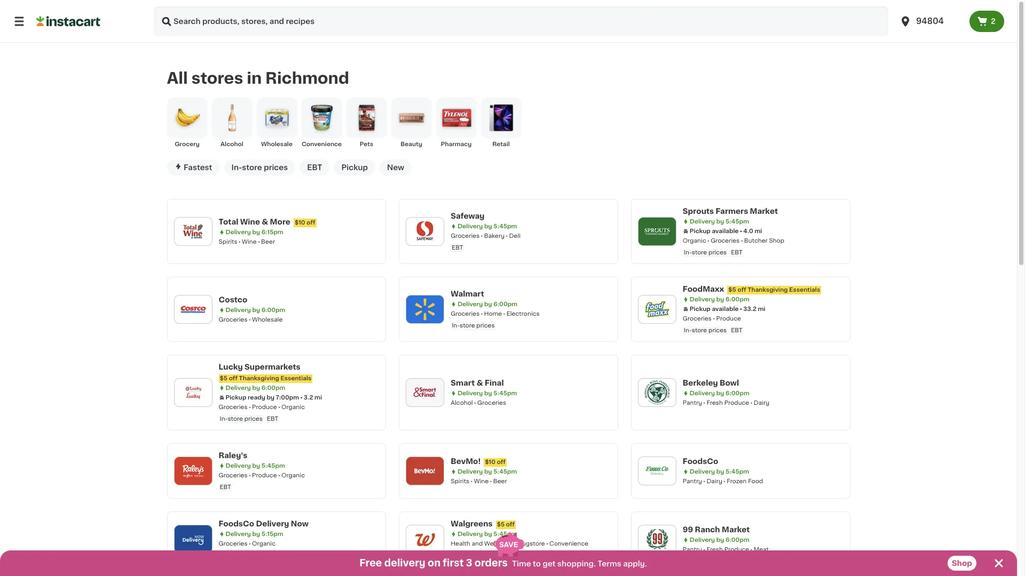 Task type: vqa. For each thing, say whether or not it's contained in the screenshot.


Task type: describe. For each thing, give the bounding box(es) containing it.
pharmacy
[[441, 141, 472, 147]]

smart
[[451, 380, 475, 387]]

0 vertical spatial orders
[[325, 553, 344, 559]]

5:15pm
[[262, 532, 283, 538]]

wellness
[[484, 542, 511, 547]]

retail button
[[481, 98, 522, 149]]

delivery for bevmo! logo on the bottom left
[[458, 469, 483, 475]]

total wine & more logo image
[[179, 218, 207, 246]]

delivery by 5:45pm for sprouts farmers market
[[690, 219, 749, 225]]

store down pickup ready by 7:00pm
[[228, 417, 243, 422]]

pickup ready by 7:00pm
[[226, 395, 299, 401]]

pantry for berkeley bowl
[[683, 401, 702, 406]]

essentials inside foodmaxx $5 off thanksgiving essentials
[[790, 287, 821, 293]]

1 vertical spatial in-store prices
[[452, 323, 495, 329]]

$5 for walgreens
[[497, 522, 505, 528]]

store up time
[[521, 553, 536, 559]]

pickup inside button
[[342, 164, 368, 171]]

organic down 7:00pm
[[282, 405, 305, 411]]

delivery by 6:00pm for berkeley bowl
[[690, 391, 750, 397]]

smart & final logo image
[[411, 379, 439, 407]]

delivery by 5:45pm down bevmo! $10 off
[[458, 469, 517, 475]]

stores
[[192, 71, 243, 86]]

wholesale button
[[257, 98, 297, 149]]

foodsco logo image
[[644, 458, 671, 485]]

3.2
[[304, 395, 313, 401]]

bevmo! $10 off
[[451, 458, 506, 466]]

lucky
[[219, 364, 243, 371]]

lower fees on $10+ good for small orders
[[220, 553, 344, 559]]

delivery for walmart logo
[[458, 302, 483, 308]]

fresh for bowl
[[707, 401, 723, 406]]

beer for off
[[493, 479, 507, 485]]

bevmo! logo image
[[411, 458, 439, 485]]

ebt down pickup ready by 7:00pm
[[267, 417, 278, 422]]

off for bevmo!
[[497, 460, 506, 466]]

pickup for 33.2 mi
[[690, 307, 711, 312]]

delivery by 6:00pm up ready
[[226, 386, 285, 391]]

organic groceries butcher shop
[[683, 238, 785, 244]]

thanksgiving inside foodmaxx $5 off thanksgiving essentials
[[748, 287, 788, 293]]

delivery for foodsco delivery now logo
[[226, 532, 251, 538]]

1 groceries produce organic from the top
[[219, 405, 305, 411]]

groceries wholesale
[[219, 317, 283, 323]]

available for 5:45pm
[[712, 229, 739, 234]]

sprouts farmers market
[[683, 208, 778, 215]]

sprouts farmers market logo image
[[644, 218, 671, 246]]

4.0
[[744, 229, 754, 234]]

delivery up 5:15pm
[[256, 521, 289, 528]]

delivery for costco logo
[[226, 308, 251, 313]]

delivery for sprouts farmers market logo
[[690, 219, 715, 225]]

$10 inside bevmo! $10 off
[[485, 460, 496, 466]]

7:00pm
[[276, 395, 299, 401]]

ranch
[[695, 527, 720, 534]]

final
[[485, 380, 504, 387]]

5:45pm for smart & final
[[494, 391, 517, 397]]

foodmaxx $5 off thanksgiving essentials
[[683, 286, 821, 293]]

lower for lower fees on $10+ good for small orders
[[220, 553, 238, 559]]

beauty
[[401, 141, 422, 147]]

33.2 mi
[[744, 307, 766, 312]]

produce left meat
[[725, 547, 750, 553]]

in- down groceries produce
[[684, 328, 692, 334]]

by for foodsco logo
[[717, 469, 724, 475]]

in- down walmart
[[452, 323, 460, 329]]

by for total wine & more logo
[[252, 230, 260, 235]]

delivery by 5:45pm down walgreens $5 off
[[458, 532, 517, 538]]

walgreens $5 off
[[451, 521, 515, 528]]

$5 for foodmaxx
[[729, 287, 736, 293]]

berkeley bowl
[[683, 380, 739, 387]]

pantry for foodsco
[[683, 479, 702, 485]]

delivery for smart & final logo
[[458, 391, 483, 397]]

berkeley bowl logo image
[[644, 379, 671, 407]]

store down groceries produce
[[692, 328, 707, 334]]

in
[[247, 71, 262, 86]]

delivery by 5:45pm for safeway
[[458, 224, 517, 230]]

get
[[543, 561, 556, 568]]

total wine & more $10 off
[[219, 218, 315, 226]]

in- up raley's in the bottom left of the page
[[220, 417, 228, 422]]

health and wellness drugstore convenience
[[451, 542, 589, 547]]

farmers
[[716, 208, 749, 215]]

walmart logo image
[[411, 296, 439, 324]]

terms
[[598, 561, 622, 568]]

delivery by 6:15pm
[[226, 230, 284, 235]]

delivery by 5:15pm
[[226, 532, 283, 538]]

bowl
[[720, 380, 739, 387]]

time
[[512, 561, 531, 568]]

costco
[[219, 296, 247, 304]]

6:00pm for 99 ranch market
[[726, 538, 750, 544]]

groceries down delivery by 5:15pm
[[219, 542, 248, 547]]

prices down ready
[[244, 417, 263, 422]]

groceries produce
[[683, 316, 741, 322]]

5:45pm for raley's
[[262, 464, 285, 469]]

2
[[991, 18, 996, 25]]

groceries home electronics
[[451, 311, 540, 317]]

groceries bakery deli
[[451, 233, 521, 239]]

beauty button
[[391, 98, 432, 149]]

delivery for lucky supermarkets logo
[[226, 386, 251, 391]]

by for 'safeway logo'
[[485, 224, 492, 230]]

wine for total
[[242, 239, 257, 245]]

on for in-
[[486, 553, 493, 559]]

on for good
[[254, 553, 261, 559]]

delivery for walgreens logo at the left
[[458, 532, 483, 538]]

1 horizontal spatial dairy
[[754, 401, 770, 406]]

total
[[219, 218, 238, 226]]

foodsco delivery now logo image
[[179, 526, 207, 554]]

by for lucky supermarkets logo
[[252, 386, 260, 391]]

store down organic groceries butcher shop
[[692, 250, 707, 256]]

off inside "total wine & more $10 off"
[[307, 220, 315, 226]]

wholesale inside button
[[261, 141, 293, 147]]

berkeley
[[683, 380, 718, 387]]

electronics
[[507, 311, 540, 317]]

bevmo!
[[451, 458, 481, 466]]

small
[[308, 553, 324, 559]]

produce up foodsco delivery now
[[252, 473, 277, 479]]

on for 3
[[428, 559, 441, 569]]

groceries down raley's in the bottom left of the page
[[219, 473, 248, 479]]

beer for &
[[261, 239, 275, 245]]

meat
[[754, 547, 769, 553]]

spirits wine beer for total
[[219, 239, 275, 245]]

lucky supermarkets $5 off thanksgiving essentials
[[219, 364, 312, 382]]

by for bevmo! logo on the bottom left
[[485, 469, 492, 475]]

4.0 mi
[[744, 229, 762, 234]]

home
[[484, 311, 502, 317]]

groceries down sprouts farmers market
[[711, 238, 740, 244]]

foodsco delivery now
[[219, 521, 309, 528]]

produce down bowl
[[725, 401, 750, 406]]

by for walgreens logo at the left
[[485, 532, 492, 538]]

pickup button
[[334, 160, 376, 176]]

walgreens
[[451, 521, 493, 528]]

ebt down groceries bakery deli
[[452, 245, 463, 251]]

1 horizontal spatial convenience
[[550, 542, 589, 547]]

thanksgiving inside 'lucky supermarkets $5 off thanksgiving essentials'
[[239, 376, 279, 382]]

alcohol button
[[212, 98, 252, 149]]

0 vertical spatial mi
[[755, 229, 762, 234]]

pets button
[[346, 98, 387, 149]]

instacart logo image
[[36, 15, 100, 28]]

delivery by 6:00pm for 99 ranch market
[[690, 538, 750, 544]]

delivery by 6:00pm for walmart
[[458, 302, 518, 308]]

delivery for the raley's logo
[[226, 464, 251, 469]]

now
[[291, 521, 309, 528]]

alcohol for alcohol
[[221, 141, 244, 147]]

organic down 5:15pm
[[252, 542, 276, 547]]

$10+ for in-
[[495, 553, 509, 559]]

delivery for berkeley bowl logo
[[690, 391, 715, 397]]

store inside 'button'
[[242, 164, 262, 171]]

spirits wine beer for bevmo!
[[451, 479, 507, 485]]

butcher
[[744, 238, 768, 244]]

ebt down groceries produce
[[731, 328, 743, 334]]

fees for health and wellness
[[471, 553, 484, 559]]

walmart
[[451, 290, 484, 298]]

in- up time
[[513, 553, 521, 559]]

food
[[748, 479, 764, 485]]

delivery for 99 ranch market logo
[[690, 538, 715, 544]]

more
[[270, 218, 291, 226]]

spirits for total wine & more
[[219, 239, 237, 245]]

all stores in richmond
[[167, 71, 349, 86]]

by for berkeley bowl logo
[[717, 391, 724, 397]]

store down "groceries home electronics"
[[460, 323, 475, 329]]

produce down foodmaxx $5 off thanksgiving essentials
[[717, 316, 741, 322]]

market for sprouts farmers market
[[750, 208, 778, 215]]

2 groceries produce organic from the top
[[219, 473, 305, 479]]

off for foodmaxx
[[738, 287, 747, 293]]

1 horizontal spatial &
[[477, 380, 483, 387]]

spirits for bevmo!
[[451, 479, 470, 485]]

5:45pm for foodsco
[[726, 469, 749, 475]]

wine for bevmo!
[[474, 479, 489, 485]]

foodsco for foodsco
[[683, 458, 719, 466]]

organic up now
[[282, 473, 305, 479]]

lucky supermarkets logo image
[[179, 379, 207, 407]]

prices up get
[[538, 553, 556, 559]]

fees for groceries
[[239, 553, 252, 559]]

pantry dairy frozen food
[[683, 479, 764, 485]]

$10+ for good
[[263, 553, 276, 559]]

94804
[[917, 17, 944, 25]]

in-store prices button
[[224, 160, 296, 176]]

pickup available for groceries
[[690, 229, 739, 234]]

new
[[387, 164, 404, 171]]

delivery by 6:00pm down foodmaxx at the right of page
[[690, 297, 750, 303]]

prices down organic groceries butcher shop
[[709, 250, 727, 256]]

33.2
[[744, 307, 757, 312]]

off for walgreens
[[506, 522, 515, 528]]

safeway
[[451, 213, 485, 220]]

bakery
[[484, 233, 505, 239]]

groceries down final
[[478, 401, 506, 406]]

smart & final
[[451, 380, 504, 387]]

5:45pm for safeway
[[494, 224, 517, 230]]

ebt inside button
[[307, 164, 322, 171]]

costco logo image
[[179, 296, 207, 324]]

grocery
[[175, 141, 200, 147]]



Task type: locate. For each thing, give the bounding box(es) containing it.
0 vertical spatial groceries produce organic
[[219, 405, 305, 411]]

delivery for 'safeway logo'
[[458, 224, 483, 230]]

1 vertical spatial available
[[712, 307, 739, 312]]

3.2 mi
[[304, 395, 322, 401]]

1 vertical spatial pantry
[[683, 479, 702, 485]]

new button
[[380, 160, 412, 176]]

1 vertical spatial in-store prices ebt
[[684, 328, 743, 334]]

lower down groceries organic
[[220, 553, 238, 559]]

by for foodmaxx logo
[[717, 297, 724, 303]]

0 vertical spatial in-store prices ebt
[[684, 250, 743, 256]]

spirits wine beer down delivery by 6:15pm
[[219, 239, 275, 245]]

0 horizontal spatial lower
[[220, 553, 238, 559]]

fresh for ranch
[[707, 547, 723, 553]]

2 fresh from the top
[[707, 547, 723, 553]]

groceries down safeway at the top of page
[[451, 233, 480, 239]]

spirits
[[219, 239, 237, 245], [451, 479, 470, 485]]

ebt down organic groceries butcher shop
[[731, 250, 743, 256]]

delivery down smart & final
[[458, 391, 483, 397]]

in-store prices
[[232, 164, 288, 171], [452, 323, 495, 329]]

delivery down walmart
[[458, 302, 483, 308]]

available
[[712, 229, 739, 234], [712, 307, 739, 312]]

ready
[[248, 395, 265, 401]]

pantry down berkeley at the right of page
[[683, 401, 702, 406]]

2 pickup available from the top
[[690, 307, 739, 312]]

6:00pm for berkeley bowl
[[726, 391, 750, 397]]

1 horizontal spatial $10
[[485, 460, 496, 466]]

1 horizontal spatial in-store prices
[[452, 323, 495, 329]]

pickup left ready
[[226, 395, 246, 401]]

$5 inside foodmaxx $5 off thanksgiving essentials
[[729, 287, 736, 293]]

lower fees on $10+ in-store prices
[[452, 553, 556, 559]]

2 vertical spatial pantry
[[683, 547, 702, 553]]

delivery down bevmo! on the bottom left
[[458, 469, 483, 475]]

6:00pm up "groceries home electronics"
[[494, 302, 518, 308]]

1 pantry from the top
[[683, 401, 702, 406]]

pharmacy button
[[436, 98, 477, 149]]

pets
[[360, 141, 374, 147]]

99
[[683, 527, 693, 534]]

delivery down total
[[226, 230, 251, 235]]

mi right 3.2
[[315, 395, 322, 401]]

shop button
[[948, 557, 977, 572]]

orders down lower fees on $10+ in-store prices
[[475, 559, 508, 569]]

prices inside 'button'
[[264, 164, 288, 171]]

off inside foodmaxx $5 off thanksgiving essentials
[[738, 287, 747, 293]]

5:45pm for sprouts farmers market
[[726, 219, 749, 225]]

1 horizontal spatial fees
[[471, 553, 484, 559]]

delivery down walgreens
[[458, 532, 483, 538]]

6:00pm for costco
[[262, 308, 285, 313]]

1 horizontal spatial on
[[428, 559, 441, 569]]

delivery by 6:00pm
[[690, 297, 750, 303], [458, 302, 518, 308], [226, 308, 285, 313], [226, 386, 285, 391], [690, 391, 750, 397], [690, 538, 750, 544]]

pickup
[[342, 164, 368, 171], [690, 229, 711, 234], [690, 307, 711, 312], [226, 395, 246, 401]]

1 vertical spatial dairy
[[707, 479, 723, 485]]

delivery
[[384, 559, 426, 569]]

delivery down sprouts
[[690, 219, 715, 225]]

delivery for foodmaxx logo
[[690, 297, 715, 303]]

fastest
[[184, 164, 212, 171]]

1 lower from the left
[[220, 553, 238, 559]]

1 vertical spatial $5
[[220, 376, 228, 382]]

foodmaxx logo image
[[644, 296, 671, 324]]

by
[[717, 219, 724, 225], [485, 224, 492, 230], [252, 230, 260, 235], [717, 297, 724, 303], [485, 302, 492, 308], [252, 308, 260, 313], [252, 386, 260, 391], [485, 391, 492, 397], [717, 391, 724, 397], [267, 395, 275, 401], [252, 464, 260, 469], [485, 469, 492, 475], [717, 469, 724, 475], [252, 532, 260, 538], [485, 532, 492, 538], [717, 538, 724, 544]]

0 horizontal spatial beer
[[261, 239, 275, 245]]

market for 99 ranch market
[[722, 527, 750, 534]]

market up 4.0 mi
[[750, 208, 778, 215]]

on
[[254, 553, 261, 559], [486, 553, 493, 559], [428, 559, 441, 569]]

0 horizontal spatial orders
[[325, 553, 344, 559]]

spirits wine beer
[[219, 239, 275, 245], [451, 479, 507, 485]]

1 vertical spatial convenience
[[550, 542, 589, 547]]

lower for lower fees on $10+ in-store prices
[[452, 553, 470, 559]]

off right bevmo! on the bottom left
[[497, 460, 506, 466]]

6:00pm up pickup ready by 7:00pm
[[262, 386, 285, 391]]

spirits wine beer down bevmo! $10 off
[[451, 479, 507, 485]]

foodsco for foodsco delivery now
[[219, 521, 254, 528]]

pickup available
[[690, 229, 739, 234], [690, 307, 739, 312]]

6:00pm
[[726, 297, 750, 303], [494, 302, 518, 308], [262, 308, 285, 313], [262, 386, 285, 391], [726, 391, 750, 397], [726, 538, 750, 544]]

ebt left pickup button
[[307, 164, 322, 171]]

0 vertical spatial wine
[[240, 218, 260, 226]]

save image
[[493, 533, 524, 557]]

3 pantry from the top
[[683, 547, 702, 553]]

drugstore
[[515, 542, 545, 547]]

delivery down safeway at the top of page
[[458, 224, 483, 230]]

1 horizontal spatial foodsco
[[683, 458, 719, 466]]

free
[[360, 559, 382, 569]]

delivery up groceries organic
[[226, 532, 251, 538]]

fresh down 99 ranch market at the bottom right of page
[[707, 547, 723, 553]]

1 vertical spatial $10
[[485, 460, 496, 466]]

6:00pm up the groceries wholesale
[[262, 308, 285, 313]]

prices left ebt button
[[264, 164, 288, 171]]

prices down home
[[477, 323, 495, 329]]

good
[[281, 553, 297, 559]]

fastest button
[[167, 160, 220, 176]]

to
[[533, 561, 541, 568]]

6:00pm for walmart
[[494, 302, 518, 308]]

0 vertical spatial market
[[750, 208, 778, 215]]

alcohol up in-store prices 'button'
[[221, 141, 244, 147]]

0 horizontal spatial essentials
[[281, 376, 312, 382]]

fees
[[239, 553, 252, 559], [471, 553, 484, 559]]

1 horizontal spatial lower
[[452, 553, 470, 559]]

0 vertical spatial essentials
[[790, 287, 821, 293]]

& up 6:15pm
[[262, 218, 268, 226]]

1 pickup available from the top
[[690, 229, 739, 234]]

2 pantry from the top
[[683, 479, 702, 485]]

0 horizontal spatial dairy
[[707, 479, 723, 485]]

delivery down foodmaxx at the right of page
[[690, 297, 715, 303]]

2 vertical spatial $5
[[497, 522, 505, 528]]

1 vertical spatial spirits
[[451, 479, 470, 485]]

1 vertical spatial &
[[477, 380, 483, 387]]

fees up 3
[[471, 553, 484, 559]]

1 vertical spatial market
[[722, 527, 750, 534]]

market
[[750, 208, 778, 215], [722, 527, 750, 534]]

$5 right foodmaxx at the right of page
[[729, 287, 736, 293]]

pantry fresh produce dairy
[[683, 401, 770, 406]]

1 horizontal spatial beer
[[493, 479, 507, 485]]

thanksgiving down supermarkets
[[239, 376, 279, 382]]

1 vertical spatial spirits wine beer
[[451, 479, 507, 485]]

prices down groceries produce
[[709, 328, 727, 334]]

by for the raley's logo
[[252, 464, 260, 469]]

off inside walgreens $5 off
[[506, 522, 515, 528]]

by for walmart logo
[[485, 302, 492, 308]]

$5 inside 'lucky supermarkets $5 off thanksgiving essentials'
[[220, 376, 228, 382]]

by for sprouts farmers market logo
[[717, 219, 724, 225]]

&
[[262, 218, 268, 226], [477, 380, 483, 387]]

1 vertical spatial alcohol
[[451, 401, 473, 406]]

groceries down pickup ready by 7:00pm
[[219, 405, 248, 411]]

0 vertical spatial foodsco
[[683, 458, 719, 466]]

2 vertical spatial in-store prices ebt
[[220, 417, 278, 422]]

shop right butcher
[[769, 238, 785, 244]]

in- right fastest
[[232, 164, 242, 171]]

wholesale up in-store prices 'button'
[[261, 141, 293, 147]]

pickup for 4.0 mi
[[690, 229, 711, 234]]

1 available from the top
[[712, 229, 739, 234]]

delivery by 6:00pm down 99 ranch market at the bottom right of page
[[690, 538, 750, 544]]

market up pantry fresh produce meat at the bottom of the page
[[722, 527, 750, 534]]

pantry for 99 ranch market
[[683, 547, 702, 553]]

frozen
[[727, 479, 747, 485]]

6:00pm up pantry fresh produce meat at the bottom of the page
[[726, 538, 750, 544]]

free delivery on first 3 orders time to get shopping. terms apply.
[[360, 559, 647, 569]]

delivery by 5:45pm for smart & final
[[458, 391, 517, 397]]

1 vertical spatial thanksgiving
[[239, 376, 279, 382]]

1 vertical spatial groceries produce organic
[[219, 473, 305, 479]]

beer
[[261, 239, 275, 245], [493, 479, 507, 485]]

on down groceries organic
[[254, 553, 261, 559]]

first
[[443, 559, 464, 569]]

delivery by 6:00pm up home
[[458, 302, 518, 308]]

on down wellness
[[486, 553, 493, 559]]

groceries
[[451, 233, 480, 239], [711, 238, 740, 244], [451, 311, 480, 317], [683, 316, 712, 322], [219, 317, 248, 323], [478, 401, 506, 406], [219, 405, 248, 411], [219, 473, 248, 479], [219, 542, 248, 547]]

$10 right more in the top left of the page
[[295, 220, 305, 226]]

richmond
[[265, 71, 349, 86]]

2 $10+ from the left
[[495, 553, 509, 559]]

1 fees from the left
[[239, 553, 252, 559]]

grocery button
[[167, 98, 208, 149]]

in-store prices inside 'button'
[[232, 164, 288, 171]]

1 horizontal spatial spirits wine beer
[[451, 479, 507, 485]]

0 horizontal spatial foodsco
[[219, 521, 254, 528]]

wholesale up supermarkets
[[252, 317, 283, 323]]

6:00pm up "33.2"
[[726, 297, 750, 303]]

0 horizontal spatial convenience
[[302, 141, 342, 147]]

$5 down the lucky
[[220, 376, 228, 382]]

alcohol inside button
[[221, 141, 244, 147]]

delivery by 6:00pm for costco
[[226, 308, 285, 313]]

by for costco logo
[[252, 308, 260, 313]]

available up groceries produce
[[712, 307, 739, 312]]

1 horizontal spatial orders
[[475, 559, 508, 569]]

in-store prices ebt for lucky supermarkets
[[220, 417, 278, 422]]

1 vertical spatial essentials
[[281, 376, 312, 382]]

convenience
[[302, 141, 342, 147], [550, 542, 589, 547]]

$10 inside "total wine & more $10 off"
[[295, 220, 305, 226]]

delivery by 5:45pm up pantry dairy frozen food
[[690, 469, 749, 475]]

delivery for total wine & more logo
[[226, 230, 251, 235]]

delivery by 6:00pm up pantry fresh produce dairy
[[690, 391, 750, 397]]

None search field
[[154, 6, 889, 36]]

mi up butcher
[[755, 229, 762, 234]]

3
[[466, 559, 473, 569]]

mi
[[755, 229, 762, 234], [758, 307, 766, 312], [315, 395, 322, 401]]

raley's
[[219, 452, 247, 460]]

2 horizontal spatial on
[[486, 553, 493, 559]]

mi for supermarkets
[[315, 395, 322, 401]]

wholesale
[[261, 141, 293, 147], [252, 317, 283, 323]]

in-store prices down "wholesale" button
[[232, 164, 288, 171]]

shopping.
[[558, 561, 596, 568]]

0 horizontal spatial spirits wine beer
[[219, 239, 275, 245]]

organic down sprouts
[[683, 238, 707, 244]]

safeway logo image
[[411, 218, 439, 246]]

1 vertical spatial fresh
[[707, 547, 723, 553]]

$5 inside walgreens $5 off
[[497, 522, 505, 528]]

0 horizontal spatial on
[[254, 553, 261, 559]]

0 vertical spatial shop
[[769, 238, 785, 244]]

in-store prices ebt down groceries produce
[[684, 328, 743, 334]]

groceries down foodmaxx at the right of page
[[683, 316, 712, 322]]

2 fees from the left
[[471, 553, 484, 559]]

health
[[451, 542, 470, 547]]

store down alcohol button
[[242, 164, 262, 171]]

pickup down pets at left top
[[342, 164, 368, 171]]

0 vertical spatial spirits
[[219, 239, 237, 245]]

wine down bevmo! $10 off
[[474, 479, 489, 485]]

0 vertical spatial fresh
[[707, 401, 723, 406]]

groceries organic
[[219, 542, 276, 547]]

pickup available for produce
[[690, 307, 739, 312]]

lower up 'first'
[[452, 553, 470, 559]]

2 vertical spatial wine
[[474, 479, 489, 485]]

0 horizontal spatial $10
[[295, 220, 305, 226]]

sprouts
[[683, 208, 714, 215]]

lower
[[220, 553, 238, 559], [452, 553, 470, 559]]

prices
[[264, 164, 288, 171], [709, 250, 727, 256], [477, 323, 495, 329], [709, 328, 727, 334], [244, 417, 263, 422], [538, 553, 556, 559]]

dairy
[[754, 401, 770, 406], [707, 479, 723, 485]]

1 $10+ from the left
[[263, 553, 276, 559]]

$5
[[729, 287, 736, 293], [220, 376, 228, 382], [497, 522, 505, 528]]

convenience button
[[302, 98, 342, 149]]

shop inside button
[[952, 560, 973, 568]]

0 horizontal spatial in-store prices
[[232, 164, 288, 171]]

in-store prices ebt for foodmaxx
[[684, 328, 743, 334]]

0 horizontal spatial thanksgiving
[[239, 376, 279, 382]]

1 vertical spatial mi
[[758, 307, 766, 312]]

0 horizontal spatial alcohol
[[221, 141, 244, 147]]

1 vertical spatial beer
[[493, 479, 507, 485]]

thanksgiving up 33.2 mi at the bottom of page
[[748, 287, 788, 293]]

off inside bevmo! $10 off
[[497, 460, 506, 466]]

spirits down total
[[219, 239, 237, 245]]

pantry fresh produce meat
[[683, 547, 769, 553]]

1 vertical spatial orders
[[475, 559, 508, 569]]

0 vertical spatial in-store prices
[[232, 164, 288, 171]]

available up organic groceries butcher shop
[[712, 229, 739, 234]]

available for 6:00pm
[[712, 307, 739, 312]]

0 vertical spatial dairy
[[754, 401, 770, 406]]

delivery by 5:45pm down sprouts farmers market
[[690, 219, 749, 225]]

off down the lucky
[[229, 376, 238, 382]]

organic
[[683, 238, 707, 244], [282, 405, 305, 411], [282, 473, 305, 479], [252, 542, 276, 547]]

0 horizontal spatial $10+
[[263, 553, 276, 559]]

0 horizontal spatial $5
[[220, 376, 228, 382]]

1 vertical spatial wine
[[242, 239, 257, 245]]

foodsco up delivery by 5:15pm
[[219, 521, 254, 528]]

99 ranch market
[[683, 527, 750, 534]]

1 horizontal spatial essentials
[[790, 287, 821, 293]]

2 button
[[970, 11, 1005, 32]]

by for 99 ranch market logo
[[717, 538, 724, 544]]

essentials
[[790, 287, 821, 293], [281, 376, 312, 382]]

for
[[299, 553, 307, 559]]

all stores in richmond main content
[[0, 43, 1018, 577]]

delivery for foodsco logo
[[690, 469, 715, 475]]

delivery down berkeley at the right of page
[[690, 391, 715, 397]]

groceries down costco
[[219, 317, 248, 323]]

0 horizontal spatial shop
[[769, 238, 785, 244]]

off up save 'image'
[[506, 522, 515, 528]]

1 horizontal spatial shop
[[952, 560, 973, 568]]

supermarkets
[[245, 364, 301, 371]]

delivery down ranch
[[690, 538, 715, 544]]

pickup available up organic groceries butcher shop
[[690, 229, 739, 234]]

1 vertical spatial wholesale
[[252, 317, 283, 323]]

0 vertical spatial beer
[[261, 239, 275, 245]]

0 horizontal spatial fees
[[239, 553, 252, 559]]

94804 button
[[893, 6, 970, 36]]

close image
[[993, 558, 1006, 570]]

0 vertical spatial alcohol
[[221, 141, 244, 147]]

1 vertical spatial pickup available
[[690, 307, 739, 312]]

0 vertical spatial pickup available
[[690, 229, 739, 234]]

delivery by 5:45pm for raley's
[[226, 464, 285, 469]]

produce down pickup ready by 7:00pm
[[252, 405, 277, 411]]

$10+
[[263, 553, 276, 559], [495, 553, 509, 559]]

0 horizontal spatial &
[[262, 218, 268, 226]]

0 vertical spatial pantry
[[683, 401, 702, 406]]

in-store prices ebt down organic groceries butcher shop
[[684, 250, 743, 256]]

99 ranch market logo image
[[644, 526, 671, 554]]

2 vertical spatial mi
[[315, 395, 322, 401]]

Search field
[[154, 6, 889, 36]]

produce
[[717, 316, 741, 322], [725, 401, 750, 406], [252, 405, 277, 411], [252, 473, 277, 479], [725, 547, 750, 553]]

store
[[242, 164, 262, 171], [692, 250, 707, 256], [460, 323, 475, 329], [692, 328, 707, 334], [228, 417, 243, 422], [521, 553, 536, 559]]

1 horizontal spatial thanksgiving
[[748, 287, 788, 293]]

2 horizontal spatial $5
[[729, 287, 736, 293]]

delivery
[[690, 219, 715, 225], [458, 224, 483, 230], [226, 230, 251, 235], [690, 297, 715, 303], [458, 302, 483, 308], [226, 308, 251, 313], [226, 386, 251, 391], [458, 391, 483, 397], [690, 391, 715, 397], [226, 464, 251, 469], [458, 469, 483, 475], [690, 469, 715, 475], [256, 521, 289, 528], [226, 532, 251, 538], [458, 532, 483, 538], [690, 538, 715, 544]]

alcohol for alcohol groceries
[[451, 401, 473, 406]]

in- up foodmaxx at the right of page
[[684, 250, 692, 256]]

0 vertical spatial wholesale
[[261, 141, 293, 147]]

essentials inside 'lucky supermarkets $5 off thanksgiving essentials'
[[281, 376, 312, 382]]

fresh down berkeley bowl
[[707, 401, 723, 406]]

delivery up pantry dairy frozen food
[[690, 469, 715, 475]]

delivery by 5:45pm up groceries bakery deli
[[458, 224, 517, 230]]

1 horizontal spatial $10+
[[495, 553, 509, 559]]

1 horizontal spatial alcohol
[[451, 401, 473, 406]]

alcohol groceries
[[451, 401, 506, 406]]

thanksgiving
[[748, 287, 788, 293], [239, 376, 279, 382]]

0 vertical spatial convenience
[[302, 141, 342, 147]]

0 horizontal spatial spirits
[[219, 239, 237, 245]]

all
[[167, 71, 188, 86]]

ebt
[[307, 164, 322, 171], [452, 245, 463, 251], [731, 250, 743, 256], [731, 328, 743, 334], [267, 417, 278, 422], [220, 485, 231, 491]]

2 lower from the left
[[452, 553, 470, 559]]

by for smart & final logo
[[485, 391, 492, 397]]

1 horizontal spatial spirits
[[451, 479, 470, 485]]

1 horizontal spatial $5
[[497, 522, 505, 528]]

groceries produce organic
[[219, 405, 305, 411], [219, 473, 305, 479]]

in- inside in-store prices 'button'
[[232, 164, 242, 171]]

0 vertical spatial thanksgiving
[[748, 287, 788, 293]]

by for foodsco delivery now logo
[[252, 532, 260, 538]]

in-
[[232, 164, 242, 171], [684, 250, 692, 256], [452, 323, 460, 329], [684, 328, 692, 334], [220, 417, 228, 422], [513, 553, 521, 559]]

0 vertical spatial $10
[[295, 220, 305, 226]]

1 vertical spatial foodsco
[[219, 521, 254, 528]]

retail
[[493, 141, 510, 147]]

convenience inside button
[[302, 141, 342, 147]]

in-store prices ebt down ready
[[220, 417, 278, 422]]

mi for $5
[[758, 307, 766, 312]]

$10+ left good
[[263, 553, 276, 559]]

apply.
[[623, 561, 647, 568]]

ebt down raley's in the bottom left of the page
[[220, 485, 231, 491]]

fresh
[[707, 401, 723, 406], [707, 547, 723, 553]]

off inside 'lucky supermarkets $5 off thanksgiving essentials'
[[229, 376, 238, 382]]

1 vertical spatial shop
[[952, 560, 973, 568]]

delivery down raley's in the bottom left of the page
[[226, 464, 251, 469]]

walgreens logo image
[[411, 526, 439, 554]]

0 vertical spatial &
[[262, 218, 268, 226]]

groceries down walmart
[[451, 311, 480, 317]]

0 vertical spatial $5
[[729, 287, 736, 293]]

delivery by 6:00pm up the groceries wholesale
[[226, 308, 285, 313]]

94804 button
[[900, 6, 964, 36]]

pickup for 3.2 mi
[[226, 395, 246, 401]]

$10 right bevmo! on the bottom left
[[485, 460, 496, 466]]

raley's logo image
[[179, 458, 207, 485]]

0 vertical spatial available
[[712, 229, 739, 234]]

foodsco
[[683, 458, 719, 466], [219, 521, 254, 528]]

and
[[472, 542, 483, 547]]

delivery by 5:45pm
[[690, 219, 749, 225], [458, 224, 517, 230], [458, 391, 517, 397], [226, 464, 285, 469], [458, 469, 517, 475], [690, 469, 749, 475], [458, 532, 517, 538]]

delivery by 5:45pm for foodsco
[[690, 469, 749, 475]]

groceries produce organic down raley's in the bottom left of the page
[[219, 473, 305, 479]]

foodmaxx
[[683, 286, 724, 293]]

1 fresh from the top
[[707, 401, 723, 406]]

pantry right foodsco logo
[[683, 479, 702, 485]]

5:45pm
[[726, 219, 749, 225], [494, 224, 517, 230], [494, 391, 517, 397], [262, 464, 285, 469], [494, 469, 517, 475], [726, 469, 749, 475], [494, 532, 517, 538]]

0 vertical spatial spirits wine beer
[[219, 239, 275, 245]]

2 available from the top
[[712, 307, 739, 312]]



